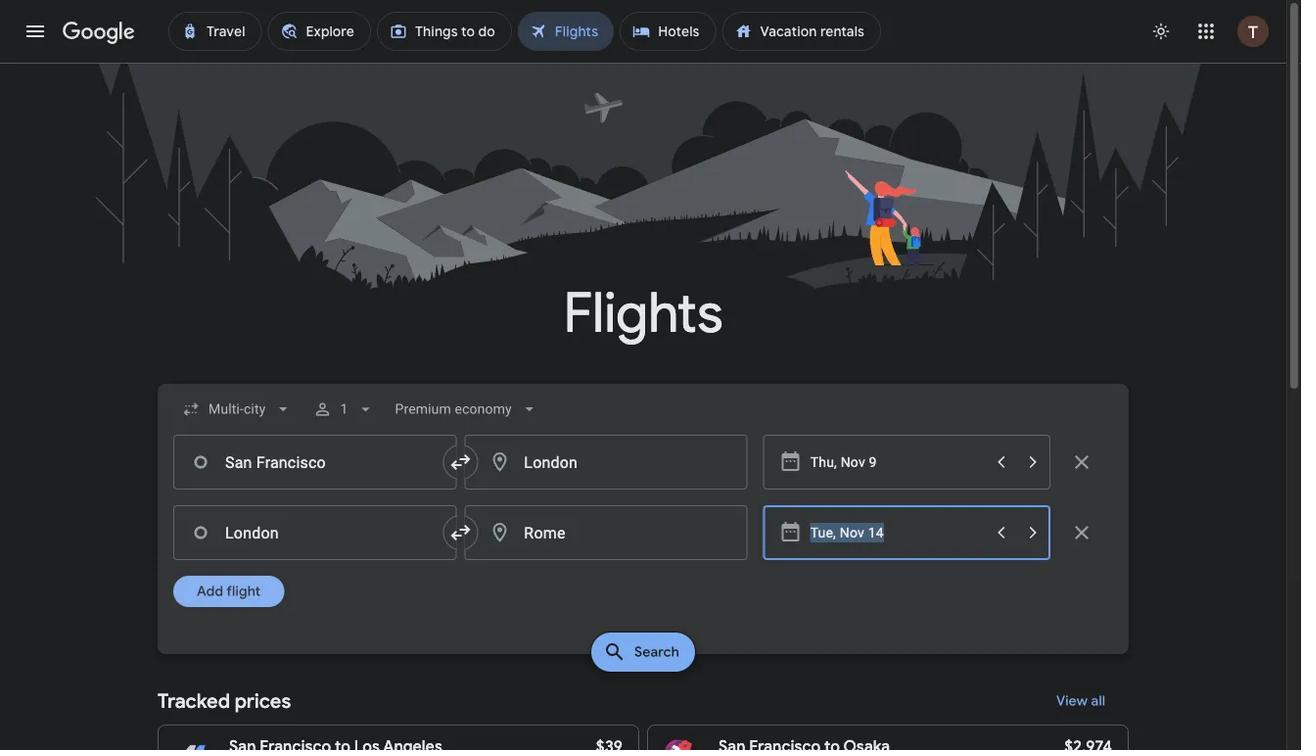 Task type: describe. For each thing, give the bounding box(es) containing it.
search button
[[592, 633, 695, 672]]

tracked prices
[[158, 689, 291, 714]]

search
[[635, 644, 680, 661]]

tracked
[[158, 689, 230, 714]]

2974 US dollars text field
[[1065, 737, 1113, 750]]

1
[[340, 401, 348, 417]]

view all
[[1057, 693, 1106, 710]]

Flight search field
[[142, 384, 1145, 678]]

prices
[[235, 689, 291, 714]]

39 US dollars text field
[[596, 737, 623, 750]]

change appearance image
[[1138, 8, 1185, 55]]

tracked prices region
[[158, 678, 1129, 750]]

flights
[[564, 279, 723, 348]]

swap origin and destination. image for remove flight from london to rome on tue, nov 14 image
[[449, 521, 472, 545]]



Task type: vqa. For each thing, say whether or not it's contained in the screenshot.
mi
no



Task type: locate. For each thing, give the bounding box(es) containing it.
None text field
[[173, 435, 457, 490], [173, 505, 457, 560], [173, 435, 457, 490], [173, 505, 457, 560]]

add
[[197, 583, 223, 600]]

None field
[[173, 392, 301, 427], [387, 392, 547, 427], [173, 392, 301, 427], [387, 392, 547, 427]]

main menu image
[[24, 20, 47, 43]]

add flight
[[197, 583, 261, 600]]

2 swap origin and destination. image from the top
[[449, 521, 472, 545]]

1 button
[[305, 386, 383, 433]]

remove flight from london to rome on tue, nov 14 image
[[1071, 521, 1094, 545]]

swap origin and destination. image
[[449, 451, 472, 474], [449, 521, 472, 545]]

add flight button
[[173, 576, 284, 607]]

Departure text field
[[811, 436, 984, 489], [811, 506, 984, 559]]

1 departure text field from the top
[[811, 436, 984, 489]]

0 vertical spatial departure text field
[[811, 436, 984, 489]]

2 departure text field from the top
[[811, 506, 984, 559]]

flight
[[227, 583, 261, 600]]

0 vertical spatial swap origin and destination. image
[[449, 451, 472, 474]]

1 vertical spatial departure text field
[[811, 506, 984, 559]]

None text field
[[465, 435, 748, 490], [465, 505, 748, 560], [465, 435, 748, 490], [465, 505, 748, 560]]

departure text field for remove flight from london to rome on tue, nov 14 image
[[811, 506, 984, 559]]

1 swap origin and destination. image from the top
[[449, 451, 472, 474]]

remove flight from san francisco to london on thu, nov 9 image
[[1071, 451, 1094, 474]]

view
[[1057, 693, 1088, 710]]

departure text field for remove flight from san francisco to london on thu, nov 9 image
[[811, 436, 984, 489]]

all
[[1092, 693, 1106, 710]]

1 vertical spatial swap origin and destination. image
[[449, 521, 472, 545]]

swap origin and destination. image for remove flight from san francisco to london on thu, nov 9 image
[[449, 451, 472, 474]]



